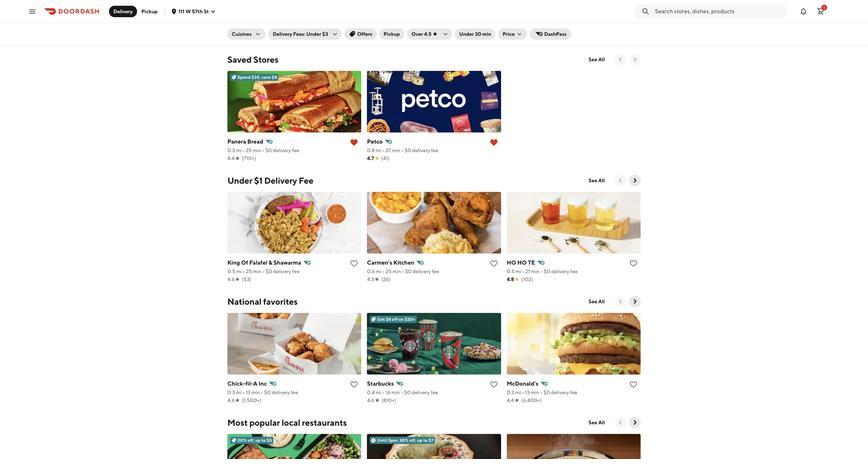 Task type: locate. For each thing, give the bounding box(es) containing it.
• down chick-fil-a inc
[[243, 390, 245, 396]]

$​0
[[265, 148, 272, 154], [405, 148, 411, 154], [266, 269, 272, 275], [405, 269, 412, 275], [544, 269, 550, 275], [264, 390, 271, 396], [404, 390, 411, 396], [544, 390, 550, 396]]

pickup left the 'over'
[[384, 31, 400, 37]]

111 w 57th st
[[178, 8, 209, 14]]

under left $3
[[307, 31, 321, 37]]

0 vertical spatial delivery
[[113, 8, 133, 14]]

0.5 down 'king'
[[227, 269, 235, 275]]

3 next button of carousel image from the top
[[631, 299, 639, 306]]

see all for most popular local restaurants
[[589, 420, 605, 426]]

0.5 up 4.8
[[507, 269, 515, 275]]

under for under 30 min
[[459, 31, 474, 37]]

0 horizontal spatial $4
[[272, 75, 277, 80]]

previous button of carousel image for most popular local restaurants
[[617, 420, 624, 427]]

learn more
[[450, 27, 477, 33], [240, 29, 267, 34]]

0 vertical spatial previous button of carousel image
[[617, 177, 624, 184]]

4 see all from the top
[[589, 420, 605, 426]]

13 for chick-fil-a inc
[[246, 390, 251, 396]]

0 vertical spatial $4
[[272, 75, 277, 80]]

click to add this store to your saved list image left mcdonald's
[[490, 381, 498, 390]]

fee for petco
[[431, 148, 439, 154]]

4.6 for national
[[227, 398, 235, 404]]

1 see all link from the top
[[584, 54, 609, 65]]

under 30 min
[[459, 31, 491, 37]]

(102)
[[521, 277, 533, 283]]

$30,
[[251, 75, 261, 80]]

mi down 'king'
[[236, 269, 242, 275]]

under inside under 30 min button
[[459, 31, 474, 37]]

0 horizontal spatial off,
[[248, 438, 254, 444]]

4.6 down chick- on the left
[[227, 398, 235, 404]]

1 horizontal spatial click to add this store to your saved list image
[[490, 381, 498, 390]]

off, right 30%
[[410, 438, 416, 444]]

stores
[[253, 55, 279, 65]]

min inside under 30 min button
[[483, 31, 491, 37]]

mi down the ho ho te
[[516, 269, 521, 275]]

click to remove this store from your saved list image for petco
[[490, 138, 498, 147]]

1 horizontal spatial ho
[[517, 260, 527, 267]]

under left 30
[[459, 31, 474, 37]]

0 horizontal spatial click to remove this store from your saved list image
[[350, 138, 359, 147]]

click to add this store to your saved list image for king of falafel & shawarma
[[350, 260, 359, 268]]

2 horizontal spatial under
[[459, 31, 474, 37]]

mi for panera bread
[[236, 148, 242, 154]]

0 horizontal spatial pickup button
[[137, 6, 162, 17]]

1 0.3 mi • 13 min • $​0 delivery fee from the left
[[227, 390, 298, 396]]

mi down chick- on the left
[[236, 390, 242, 396]]

0 horizontal spatial up
[[255, 438, 261, 444]]

$​0 for mcdonald's
[[544, 390, 550, 396]]

more
[[464, 27, 477, 33], [255, 29, 267, 34]]

delivery for mcdonald's
[[551, 390, 569, 396]]

• left the 16 on the bottom left of the page
[[383, 390, 385, 396]]

min down falafel
[[253, 269, 262, 275]]

0 vertical spatial pickup
[[141, 8, 158, 14]]

delivery for starbucks
[[412, 390, 430, 396]]

$4 right save
[[272, 75, 277, 80]]

up left $5
[[255, 438, 261, 444]]

mi
[[236, 148, 242, 154], [376, 148, 381, 154], [236, 269, 242, 275], [376, 269, 382, 275], [516, 269, 521, 275], [236, 390, 242, 396], [376, 390, 382, 396], [515, 390, 521, 396]]

0 horizontal spatial pickup
[[141, 8, 158, 14]]

1 horizontal spatial more
[[464, 27, 477, 33]]

4.4 down the panera
[[227, 156, 235, 161]]

delivery inside 'delivery' button
[[113, 8, 133, 14]]

min
[[483, 31, 491, 37], [253, 148, 261, 154], [392, 148, 400, 154], [253, 269, 262, 275], [393, 269, 401, 275], [531, 269, 540, 275], [252, 390, 260, 396], [392, 390, 400, 396], [531, 390, 539, 396]]

mi right 0.6
[[376, 269, 382, 275]]

mcdonald's
[[507, 381, 539, 388]]

king
[[227, 260, 240, 267]]

0 horizontal spatial ho
[[507, 260, 516, 267]]

delivery for delivery fees: under $3
[[273, 31, 292, 37]]

1 13 from the left
[[246, 390, 251, 396]]

2 click to remove this store from your saved list image from the left
[[490, 138, 498, 147]]

click to add this store to your saved list image for ho ho te
[[629, 260, 638, 268]]

13 up (6,400+)
[[525, 390, 530, 396]]

see for national favorites
[[589, 299, 597, 305]]

1 horizontal spatial pickup
[[384, 31, 400, 37]]

under 30 min button
[[455, 28, 496, 40]]

4 see from the top
[[589, 420, 597, 426]]

next button of carousel image for most popular local restaurants
[[631, 420, 639, 427]]

previous button of carousel image
[[617, 56, 624, 63], [617, 420, 624, 427]]

previous button of carousel image
[[617, 177, 624, 184], [617, 299, 624, 306]]

25 for saved
[[246, 148, 252, 154]]

1 horizontal spatial off,
[[410, 438, 416, 444]]

2 see all link from the top
[[584, 175, 609, 187]]

3 see from the top
[[589, 299, 597, 305]]

2 all from the top
[[598, 178, 605, 184]]

0.5 for ho ho te
[[507, 269, 515, 275]]

25 up the (53)
[[246, 269, 252, 275]]

saved
[[227, 55, 252, 65]]

2 to from the left
[[423, 438, 428, 444]]

(53)
[[242, 277, 251, 283]]

0.5 for king of falafel & shawarma
[[227, 269, 235, 275]]

0 horizontal spatial more
[[255, 29, 267, 34]]

• down inc
[[261, 390, 263, 396]]

to left $5
[[261, 438, 266, 444]]

delivery
[[113, 8, 133, 14], [273, 31, 292, 37], [264, 176, 297, 186]]

0.3 mi • 13 min • $​0 delivery fee
[[227, 390, 298, 396], [507, 390, 578, 396]]

fil-
[[246, 381, 253, 388]]

pickup button left the 'over'
[[379, 28, 404, 40]]

off,
[[248, 438, 254, 444], [410, 438, 416, 444]]

click to remove this store from your saved list image
[[350, 138, 359, 147], [490, 138, 498, 147]]

13 for mcdonald's
[[525, 390, 530, 396]]

1 previous button of carousel image from the top
[[617, 177, 624, 184]]

all for under $1 delivery fee
[[598, 178, 605, 184]]

fee for chick-fil-a inc
[[291, 390, 298, 396]]

spend $30, save $4
[[238, 75, 277, 80]]

click to add this store to your saved list image
[[350, 381, 359, 390], [490, 381, 498, 390]]

4.6
[[227, 277, 235, 283], [227, 398, 235, 404], [367, 398, 374, 404]]

1 horizontal spatial up
[[417, 438, 423, 444]]

king of falafel & shawarma
[[227, 260, 301, 267]]

ho
[[507, 260, 516, 267], [517, 260, 527, 267]]

4 next button of carousel image from the top
[[631, 420, 639, 427]]

ho up 4.8
[[507, 260, 516, 267]]

25
[[246, 148, 252, 154], [246, 269, 252, 275], [386, 269, 392, 275]]

0 horizontal spatial under
[[227, 176, 252, 186]]

0.5
[[227, 269, 235, 275], [507, 269, 515, 275]]

2 vertical spatial delivery
[[264, 176, 297, 186]]

$​0 for chick-fil-a inc
[[264, 390, 271, 396]]

4.4
[[227, 156, 235, 161], [507, 398, 514, 404]]

0.3 mi • 13 min • $​0 delivery fee down inc
[[227, 390, 298, 396]]

2 0.5 from the left
[[507, 269, 515, 275]]

0 horizontal spatial to
[[261, 438, 266, 444]]

1 vertical spatial previous button of carousel image
[[617, 299, 624, 306]]

min down bread
[[253, 148, 261, 154]]

dashpass
[[544, 31, 567, 37]]

up left $7
[[417, 438, 423, 444]]

click to add this store to your saved list image left starbucks
[[350, 381, 359, 390]]

4.6 down 0.4
[[367, 398, 374, 404]]

1 see from the top
[[589, 57, 597, 62]]

2 next button of carousel image from the top
[[631, 177, 639, 184]]

(710+)
[[242, 156, 256, 161]]

0 horizontal spatial 13
[[246, 390, 251, 396]]

0 horizontal spatial click to add this store to your saved list image
[[350, 381, 359, 390]]

pickup button left the 111
[[137, 6, 162, 17]]

1 vertical spatial previous button of carousel image
[[617, 420, 624, 427]]

0.3 down chick- on the left
[[227, 390, 235, 396]]

panera bread
[[227, 138, 263, 145]]

•
[[243, 148, 245, 154], [262, 148, 264, 154], [382, 148, 385, 154], [401, 148, 404, 154], [243, 269, 245, 275], [263, 269, 265, 275], [383, 269, 385, 275], [402, 269, 404, 275], [522, 269, 524, 275], [541, 269, 543, 275], [243, 390, 245, 396], [261, 390, 263, 396], [383, 390, 385, 396], [401, 390, 403, 396], [522, 390, 524, 396], [540, 390, 543, 396]]

mi down mcdonald's
[[515, 390, 521, 396]]

• down king of falafel & shawarma
[[263, 269, 265, 275]]

offers
[[357, 31, 372, 37]]

mi for petco
[[376, 148, 381, 154]]

click to remove this store from your saved list image for panera bread
[[350, 138, 359, 147]]

4 see all link from the top
[[584, 418, 609, 429]]

$​0 for starbucks
[[404, 390, 411, 396]]

(26)
[[381, 277, 391, 283]]

under left $1
[[227, 176, 252, 186]]

$4 left "off"
[[386, 317, 391, 323]]

3 see all link from the top
[[584, 296, 609, 308]]

mi down the panera
[[236, 148, 242, 154]]

1 0.5 from the left
[[227, 269, 235, 275]]

1 all from the top
[[598, 57, 605, 62]]

2 see all from the top
[[589, 178, 605, 184]]

mi for carmen's kitchen
[[376, 269, 382, 275]]

min for panera bread
[[253, 148, 261, 154]]

fee
[[292, 148, 299, 154], [431, 148, 439, 154], [292, 269, 300, 275], [432, 269, 439, 275], [570, 269, 578, 275], [291, 390, 298, 396], [431, 390, 438, 396], [570, 390, 578, 396]]

1 horizontal spatial pickup button
[[379, 28, 404, 40]]

see all link for most popular local restaurants
[[584, 418, 609, 429]]

delivery for panera bread
[[273, 148, 291, 154]]

0.3 mi • 13 min • $​0 delivery fee for mcdonald's
[[507, 390, 578, 396]]

learn more right 4.5
[[450, 27, 477, 33]]

$5
[[267, 438, 272, 444]]

$3
[[322, 31, 328, 37]]

see all
[[589, 57, 605, 62], [589, 178, 605, 184], [589, 299, 605, 305], [589, 420, 605, 426]]

1 up from the left
[[255, 438, 261, 444]]

under inside under $1 delivery fee link
[[227, 176, 252, 186]]

1 click to remove this store from your saved list image from the left
[[350, 138, 359, 147]]

learn up saved stores link
[[240, 29, 254, 34]]

2 see from the top
[[589, 178, 597, 184]]

min right 30
[[483, 31, 491, 37]]

1 horizontal spatial click to remove this store from your saved list image
[[490, 138, 498, 147]]

0 vertical spatial previous button of carousel image
[[617, 56, 624, 63]]

1 horizontal spatial 0.3 mi • 13 min • $​0 delivery fee
[[507, 390, 578, 396]]

$​0 for king of falafel & shawarma
[[266, 269, 272, 275]]

(810+)
[[382, 398, 396, 404]]

(6,400+)
[[521, 398, 542, 404]]

next button of carousel image
[[631, 56, 639, 63], [631, 177, 639, 184], [631, 299, 639, 306], [631, 420, 639, 427]]

4.8
[[507, 277, 514, 283]]

0 vertical spatial 4.4
[[227, 156, 235, 161]]

4.6 left the (53)
[[227, 277, 235, 283]]

2 previous button of carousel image from the top
[[617, 420, 624, 427]]

pickup right 'delivery' button
[[141, 8, 158, 14]]

to left $7
[[423, 438, 428, 444]]

shawarma
[[274, 260, 301, 267]]

0.3 mi • 13 min • $​0 delivery fee up (6,400+)
[[507, 390, 578, 396]]

all for national favorites
[[598, 299, 605, 305]]

ho left te
[[517, 260, 527, 267]]

pickup for pickup button to the bottom
[[384, 31, 400, 37]]

• left 27
[[382, 148, 385, 154]]

0.3 down the panera
[[227, 148, 235, 154]]

min for ho ho te
[[531, 269, 540, 275]]

3 all from the top
[[598, 299, 605, 305]]

delivery for petco
[[412, 148, 430, 154]]

see
[[589, 57, 597, 62], [589, 178, 597, 184], [589, 299, 597, 305], [589, 420, 597, 426]]

• up (6,400+)
[[540, 390, 543, 396]]

2 0.3 mi • 13 min • $​0 delivery fee from the left
[[507, 390, 578, 396]]

0.6
[[367, 269, 375, 275]]

min right 27
[[392, 148, 400, 154]]

0.3
[[227, 148, 235, 154], [227, 390, 235, 396], [507, 390, 514, 396]]

min right 21
[[531, 269, 540, 275]]

1 horizontal spatial 0.5
[[507, 269, 515, 275]]

2 click to add this store to your saved list image from the left
[[490, 381, 498, 390]]

1 see all from the top
[[589, 57, 605, 62]]

2 up from the left
[[417, 438, 423, 444]]

• right the 16 on the bottom left of the page
[[401, 390, 403, 396]]

next button of carousel image for saved stores
[[631, 56, 639, 63]]

4.4 down mcdonald's
[[507, 398, 514, 404]]

next button of carousel image
[[637, 14, 644, 21]]

off, right 20% on the left bottom of the page
[[248, 438, 254, 444]]

ho ho te
[[507, 260, 535, 267]]

min up (6,400+)
[[531, 390, 539, 396]]

0.5 mi • 25 min • $​0 delivery fee
[[227, 269, 300, 275]]

pickup
[[141, 8, 158, 14], [384, 31, 400, 37]]

1 horizontal spatial to
[[423, 438, 428, 444]]

1 next button of carousel image from the top
[[631, 56, 639, 63]]

mi right 0.4
[[376, 390, 382, 396]]

click to add this store to your saved list image
[[350, 260, 359, 268], [490, 260, 498, 268], [629, 260, 638, 268], [629, 381, 638, 390]]

learn more up saved stores link
[[240, 29, 267, 34]]

1 off, from the left
[[248, 438, 254, 444]]

1 vertical spatial pickup
[[384, 31, 400, 37]]

click to add this store to your saved list image for chick-fil-a inc
[[350, 381, 359, 390]]

• down the panera bread
[[243, 148, 245, 154]]

to
[[261, 438, 266, 444], [423, 438, 428, 444]]

1 horizontal spatial under
[[307, 31, 321, 37]]

0 horizontal spatial learn
[[240, 29, 254, 34]]

min down carmen's kitchen at bottom left
[[393, 269, 401, 275]]

see all link
[[584, 54, 609, 65], [584, 175, 609, 187], [584, 296, 609, 308], [584, 418, 609, 429]]

1 vertical spatial $4
[[386, 317, 391, 323]]

panera
[[227, 138, 246, 145]]

13 up (1,500+)
[[246, 390, 251, 396]]

min right the 16 on the bottom left of the page
[[392, 390, 400, 396]]

111
[[178, 8, 184, 14]]

delivery for king of falafel & shawarma
[[273, 269, 291, 275]]

0.8
[[367, 148, 375, 154]]

0 horizontal spatial 0.5
[[227, 269, 235, 275]]

2 13 from the left
[[525, 390, 530, 396]]

mi right the "0.8"
[[376, 148, 381, 154]]

1 previous button of carousel image from the top
[[617, 56, 624, 63]]

mi for starbucks
[[376, 390, 382, 396]]

1 vertical spatial delivery
[[273, 31, 292, 37]]

1 click to add this store to your saved list image from the left
[[350, 381, 359, 390]]

delivery for carmen's kitchen
[[413, 269, 431, 275]]

4 all from the top
[[598, 420, 605, 426]]

2 previous button of carousel image from the top
[[617, 299, 624, 306]]

1 horizontal spatial $4
[[386, 317, 391, 323]]

delivery
[[273, 148, 291, 154], [412, 148, 430, 154], [273, 269, 291, 275], [413, 269, 431, 275], [551, 269, 569, 275], [272, 390, 290, 396], [412, 390, 430, 396], [551, 390, 569, 396]]

• right 21
[[541, 269, 543, 275]]

$4
[[272, 75, 277, 80], [386, 317, 391, 323]]

$​0 for ho ho te
[[544, 269, 550, 275]]

3 see all from the top
[[589, 299, 605, 305]]

1 vertical spatial pickup button
[[379, 28, 404, 40]]

0 horizontal spatial 0.3 mi • 13 min • $​0 delivery fee
[[227, 390, 298, 396]]

price
[[503, 31, 515, 37]]

1 horizontal spatial 4.4
[[507, 398, 514, 404]]

click to add this store to your saved list image for starbucks
[[490, 381, 498, 390]]

notification bell image
[[799, 7, 808, 16]]

0 vertical spatial pickup button
[[137, 6, 162, 17]]

most popular local restaurants
[[227, 418, 347, 428]]

carmen's
[[367, 260, 392, 267]]

0 horizontal spatial 4.4
[[227, 156, 235, 161]]

all for most popular local restaurants
[[598, 420, 605, 426]]

1 horizontal spatial 13
[[525, 390, 530, 396]]

mi for mcdonald's
[[515, 390, 521, 396]]

1 vertical spatial 4.4
[[507, 398, 514, 404]]

learn left 30
[[450, 27, 463, 33]]

min down the a
[[252, 390, 260, 396]]

25 up (710+)
[[246, 148, 252, 154]]



Task type: vqa. For each thing, say whether or not it's contained in the screenshot.
Noodle
no



Task type: describe. For each thing, give the bounding box(es) containing it.
• down mcdonald's
[[522, 390, 524, 396]]

4.3
[[367, 277, 374, 283]]

previous button of carousel image for national favorites
[[617, 299, 624, 306]]

see all link for under $1 delivery fee
[[584, 175, 609, 187]]

bread
[[247, 138, 263, 145]]

see all link for saved stores
[[584, 54, 609, 65]]

click to add this store to your saved list image for mcdonald's
[[629, 381, 638, 390]]

(1,500+)
[[242, 398, 261, 404]]

0.4 mi • 16 min • $​0 delivery fee
[[367, 390, 438, 396]]

min for petco
[[392, 148, 400, 154]]

carmen's kitchen
[[367, 260, 415, 267]]

see all link for national favorites
[[584, 296, 609, 308]]

4.7
[[367, 156, 374, 161]]

• down kitchen
[[402, 269, 404, 275]]

chick-fil-a inc
[[227, 381, 267, 388]]

national
[[227, 297, 262, 307]]

$20+
[[405, 317, 415, 323]]

petco
[[367, 138, 383, 145]]

30%
[[399, 438, 409, 444]]

(41)
[[381, 156, 390, 161]]

&
[[269, 260, 272, 267]]

fee for panera bread
[[292, 148, 299, 154]]

min for chick-fil-a inc
[[252, 390, 260, 396]]

until 5pm: 30% off, up to $7
[[377, 438, 434, 444]]

saved stores
[[227, 55, 279, 65]]

2 ho from the left
[[517, 260, 527, 267]]

min for mcdonald's
[[531, 390, 539, 396]]

click to add this store to your saved list image for carmen's kitchen
[[490, 260, 498, 268]]

fee for carmen's kitchen
[[432, 269, 439, 275]]

off
[[392, 317, 398, 323]]

• left 21
[[522, 269, 524, 275]]

1 button
[[814, 4, 828, 18]]

0 items, open order cart image
[[817, 7, 825, 16]]

falafel
[[249, 260, 267, 267]]

• up (26)
[[383, 269, 385, 275]]

4.6 for under
[[227, 277, 235, 283]]

min for starbucks
[[392, 390, 400, 396]]

27
[[386, 148, 391, 154]]

see for saved stores
[[589, 57, 597, 62]]

delivery button
[[109, 6, 137, 17]]

favorites
[[263, 297, 298, 307]]

under $1 delivery fee link
[[227, 175, 314, 187]]

0.3 for saved
[[227, 148, 235, 154]]

min for king of falafel & shawarma
[[253, 269, 262, 275]]

see for under $1 delivery fee
[[589, 178, 597, 184]]

fee
[[299, 176, 314, 186]]

spend
[[238, 75, 251, 80]]

4.5
[[424, 31, 432, 37]]

$7
[[429, 438, 434, 444]]

next button of carousel image for under $1 delivery fee
[[631, 177, 639, 184]]

saved stores link
[[227, 54, 279, 65]]

next button of carousel image for national favorites
[[631, 299, 639, 306]]

inc
[[259, 381, 267, 388]]

• down bread
[[262, 148, 264, 154]]

min for carmen's kitchen
[[393, 269, 401, 275]]

30
[[475, 31, 481, 37]]

fee for mcdonald's
[[570, 390, 578, 396]]

cuisines button
[[227, 28, 266, 40]]

previous button of carousel image for under $1 delivery fee
[[617, 177, 624, 184]]

national favorites link
[[227, 296, 298, 308]]

0.3 down mcdonald's
[[507, 390, 514, 396]]

until
[[377, 438, 387, 444]]

0.8 mi • 27 min • $​0 delivery fee
[[367, 148, 439, 154]]

offers button
[[344, 28, 377, 40]]

0.3 mi • 25 min • $​0 delivery fee
[[227, 148, 299, 154]]

1 ho from the left
[[507, 260, 516, 267]]

over 4.5
[[412, 31, 432, 37]]

see all for saved stores
[[589, 57, 605, 62]]

under $1 delivery fee
[[227, 176, 314, 186]]

$​0 for petco
[[405, 148, 411, 154]]

get
[[377, 317, 385, 323]]

0.5 mi • 21 min • $​0 delivery fee
[[507, 269, 578, 275]]

see all for under $1 delivery fee
[[589, 178, 605, 184]]

te
[[528, 260, 535, 267]]

1 horizontal spatial learn more
[[450, 27, 477, 33]]

see for most popular local restaurants
[[589, 420, 597, 426]]

save
[[262, 75, 271, 80]]

of
[[241, 260, 248, 267]]

fee for king of falafel & shawarma
[[292, 269, 300, 275]]

delivery for chick-fil-a inc
[[272, 390, 290, 396]]

over
[[412, 31, 423, 37]]

st
[[204, 8, 209, 14]]

20%
[[238, 438, 247, 444]]

a
[[253, 381, 257, 388]]

cuisines
[[232, 31, 252, 37]]

25 up (26)
[[386, 269, 392, 275]]

popular
[[249, 418, 280, 428]]

fee for starbucks
[[431, 390, 438, 396]]

most popular local restaurants link
[[227, 418, 347, 429]]

25 for under
[[246, 269, 252, 275]]

previous button of carousel image for saved stores
[[617, 56, 624, 63]]

0.6 mi • 25 min • $​0 delivery fee
[[367, 269, 439, 275]]

all for saved stores
[[598, 57, 605, 62]]

restaurants
[[302, 418, 347, 428]]

w
[[186, 8, 191, 14]]

delivery for delivery
[[113, 8, 133, 14]]

16
[[386, 390, 391, 396]]

57th
[[192, 8, 203, 14]]

• right 27
[[401, 148, 404, 154]]

0 horizontal spatial learn more
[[240, 29, 267, 34]]

delivery for ho ho te
[[551, 269, 569, 275]]

national favorites
[[227, 297, 298, 307]]

Store search: begin typing to search for stores available on DoorDash text field
[[655, 7, 784, 15]]

2 off, from the left
[[410, 438, 416, 444]]

$​0 for carmen's kitchen
[[405, 269, 412, 275]]

mi for chick-fil-a inc
[[236, 390, 242, 396]]

fee for ho ho te
[[570, 269, 578, 275]]

4.4 for mcdonald's
[[507, 398, 514, 404]]

under for under $1 delivery fee
[[227, 176, 252, 186]]

1 to from the left
[[261, 438, 266, 444]]

over 4.5 button
[[407, 28, 452, 40]]

5pm:
[[388, 438, 399, 444]]

1 horizontal spatial learn
[[450, 27, 463, 33]]

mi for king of falafel & shawarma
[[236, 269, 242, 275]]

see all for national favorites
[[589, 299, 605, 305]]

• up the (53)
[[243, 269, 245, 275]]

0.3 for national
[[227, 390, 235, 396]]

mi for ho ho te
[[516, 269, 521, 275]]

starbucks
[[367, 381, 394, 388]]

dashpass button
[[530, 28, 571, 40]]

get $4 off on $20+
[[377, 317, 415, 323]]

21
[[525, 269, 530, 275]]

0.3 mi • 13 min • $​0 delivery fee for chick-fil-a inc
[[227, 390, 298, 396]]

pickup for the topmost pickup button
[[141, 8, 158, 14]]

$​0 for panera bread
[[265, 148, 272, 154]]

4.4 for panera bread
[[227, 156, 235, 161]]

price button
[[498, 28, 527, 40]]

111 w 57th st button
[[171, 8, 216, 14]]

20% off, up to $5
[[238, 438, 272, 444]]

local
[[282, 418, 300, 428]]

1
[[824, 5, 825, 10]]

open menu image
[[28, 7, 37, 16]]

0.4
[[367, 390, 375, 396]]

delivery fees: under $3
[[273, 31, 328, 37]]

$1
[[254, 176, 263, 186]]

most
[[227, 418, 248, 428]]

fees:
[[293, 31, 305, 37]]

delivery inside under $1 delivery fee link
[[264, 176, 297, 186]]

kitchen
[[394, 260, 415, 267]]



